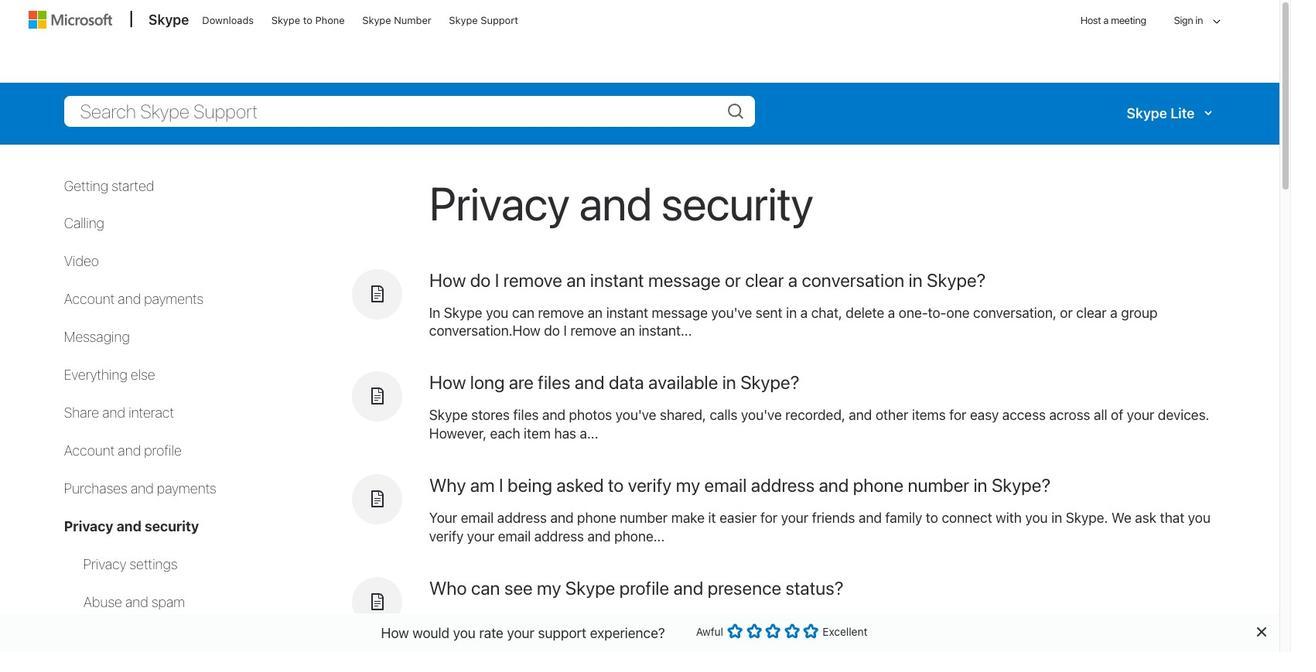 Task type: describe. For each thing, give the bounding box(es) containing it.
stores
[[472, 407, 510, 424]]

data
[[609, 372, 645, 394]]

tab list containing privacy settings
[[64, 556, 337, 612]]

0 horizontal spatial security
[[145, 519, 199, 535]]

your left if
[[507, 625, 535, 641]]

you right that
[[1189, 510, 1211, 527]]

how long are files and data available in skype?
[[430, 372, 800, 394]]

microsoft image
[[29, 11, 112, 29]]

message inside in skype you can remove an instant message you've sent in a chat, delete a one-to-one conversation, or clear a group conversation.how do i remove an instant...
[[652, 305, 708, 321]]

why
[[430, 475, 466, 496]]

account for account and payments
[[64, 291, 115, 308]]

2 vertical spatial email
[[498, 529, 531, 545]]

a left one-
[[889, 305, 896, 321]]

share and interact link
[[64, 405, 174, 421]]

video link
[[64, 253, 99, 270]]

in inside in skype you can remove an instant message you've sent in a chat, delete a one-to-one conversation, or clear a group conversation.how do i remove an instant...
[[787, 305, 797, 321]]

a left chat,
[[801, 305, 808, 321]]

else
[[131, 367, 155, 383]]

in inside "link"
[[1196, 14, 1204, 26]]

abuse and spam
[[83, 594, 185, 611]]

to-
[[928, 305, 947, 321]]

a inside 'link'
[[1104, 14, 1109, 26]]

host
[[1081, 14, 1102, 26]]

you inside in skype you can remove an instant message you've sent in a chat, delete a one-to-one conversation, or clear a group conversation.how do i remove an instant...
[[486, 305, 509, 321]]

make
[[672, 510, 705, 527]]

or inside in skype you can remove an instant message you've sent in a chat, delete a one-to-one conversation, or clear a group conversation.how do i remove an instant...
[[1061, 305, 1074, 321]]

in inside 'your email address and phone number make it easier for your friends and family to connect with you in skype. we ask that you verify your email address and phone...'
[[1052, 510, 1063, 527]]

1 vertical spatial skype?
[[741, 372, 800, 394]]

sign in link
[[1161, 0, 1227, 43]]

items
[[913, 407, 946, 424]]

in up connect
[[974, 475, 988, 496]]

privacy settings link
[[83, 556, 178, 573]]

it inside 'your email address and phone number make it easier for your friends and family to connect with you in skype. we ask that you verify your email address and phone...'
[[709, 510, 716, 527]]

number
[[394, 14, 432, 26]]

you control who can see your skype profile information and presence status. some information is visible to everyone, but you can leave it blank if you don't...
[[430, 613, 1204, 648]]

0 vertical spatial message
[[649, 269, 721, 291]]

asked
[[557, 475, 604, 496]]

i inside in skype you can remove an instant message you've sent in a chat, delete a one-to-one conversation, or clear a group conversation.how do i remove an instant...
[[564, 323, 567, 339]]

to right "asked"
[[608, 475, 624, 496]]

skype inside skype link
[[149, 12, 189, 28]]

2 option from the left
[[747, 624, 762, 639]]

0 vertical spatial privacy
[[430, 175, 570, 230]]

would
[[413, 625, 450, 641]]

1 horizontal spatial security
[[662, 175, 814, 230]]

skype inside skype number link
[[362, 14, 391, 26]]

0 vertical spatial instant
[[590, 269, 645, 291]]

skype support link
[[442, 1, 526, 38]]

conversation
[[802, 269, 905, 291]]

payments for purchases and payments
[[157, 481, 216, 497]]

getting
[[64, 178, 108, 194]]

you've for available
[[742, 407, 782, 424]]

photos
[[569, 407, 613, 424]]

everything
[[64, 367, 128, 383]]

why am i being asked to verify my email address and phone number in skype? link
[[430, 475, 1052, 496]]

you right if
[[551, 632, 574, 648]]

2 vertical spatial address
[[535, 529, 584, 545]]

purchases and payments
[[64, 481, 216, 497]]

0 vertical spatial or
[[725, 269, 741, 291]]

verify inside 'your email address and phone number make it easier for your friends and family to connect with you in skype. we ask that you verify your email address and phone...'
[[430, 529, 464, 545]]

abuse
[[83, 594, 122, 611]]

0 vertical spatial see
[[505, 578, 533, 599]]

2 information from the left
[[947, 613, 1017, 629]]

0 horizontal spatial email
[[461, 510, 494, 527]]

files inside skype stores files and photos you've shared, calls you've recorded, and other items for easy access across all of your devices. however, each item has a...
[[514, 407, 539, 424]]

calling link
[[64, 216, 104, 232]]

control
[[456, 613, 500, 629]]

skype support
[[449, 14, 519, 26]]

5 option from the left
[[804, 624, 819, 639]]

0 vertical spatial files
[[538, 372, 571, 394]]

your
[[430, 510, 458, 527]]

0 vertical spatial address
[[751, 475, 815, 496]]

skype inside skype stores files and photos you've shared, calls you've recorded, and other items for easy access across all of your devices. however, each item has a...
[[430, 407, 468, 424]]

how long are files and data available in skype? link
[[430, 372, 800, 394]]

am
[[470, 475, 495, 496]]

ask
[[1136, 510, 1157, 527]]

0 vertical spatial do
[[470, 269, 491, 291]]

skype up don't...
[[566, 578, 616, 599]]

menu bar containing host a meeting
[[22, 0, 1259, 82]]

support
[[481, 14, 519, 26]]

1 vertical spatial address
[[498, 510, 547, 527]]

how for how would you rate your support experience?
[[381, 625, 409, 641]]

2 horizontal spatial skype?
[[992, 475, 1052, 496]]

blank
[[503, 632, 536, 648]]

however,
[[430, 426, 487, 442]]

available
[[649, 372, 719, 394]]

your email address and phone number make it easier for your friends and family to connect with you in skype. we ask that you verify your email address and phone...
[[430, 510, 1211, 545]]

item
[[524, 426, 551, 442]]

privacy and security link
[[64, 519, 199, 535]]

downloads
[[202, 14, 254, 26]]

purchases and payments link
[[64, 481, 216, 497]]

some
[[908, 613, 943, 629]]

2 horizontal spatial an
[[620, 323, 636, 339]]

easier
[[720, 510, 757, 527]]

of
[[1112, 407, 1124, 424]]

being
[[508, 475, 553, 496]]

how do i remove an instant message or clear a conversation in skype?
[[430, 269, 987, 291]]

phone
[[315, 14, 345, 26]]

see inside you control who can see your skype profile information and presence status. some information is visible to everyone, but you can leave it blank if you don't...
[[559, 613, 581, 629]]

in skype you can remove an instant message you've sent in a chat, delete a one-to-one conversation, or clear a group conversation.how do i remove an instant...
[[430, 305, 1158, 339]]

instant...
[[639, 323, 692, 339]]

delete
[[846, 305, 885, 321]]

for inside skype stores files and photos you've shared, calls you've recorded, and other items for easy access across all of your devices. however, each item has a...
[[950, 407, 967, 424]]

easy
[[971, 407, 999, 424]]

can up if
[[533, 613, 555, 629]]

your down am
[[467, 529, 495, 545]]

account and profile link
[[64, 443, 182, 459]]

who can see my skype profile and presence status?
[[430, 578, 844, 599]]

how would you rate your support experience?
[[381, 625, 666, 641]]

a...
[[580, 426, 599, 442]]

privacy for privacy settings link
[[83, 556, 126, 573]]

messaging link
[[64, 329, 130, 345]]

excellent
[[823, 625, 868, 639]]

if
[[540, 632, 547, 648]]

everything else link
[[64, 367, 155, 383]]

who
[[430, 578, 467, 599]]

i for being
[[499, 475, 504, 496]]

0 vertical spatial privacy and security
[[430, 175, 814, 230]]

spam
[[152, 594, 185, 611]]

support
[[538, 625, 587, 641]]

how would you rate your support experience? list box
[[728, 621, 819, 648]]

group
[[1122, 305, 1158, 321]]

skype inside skype support link
[[449, 14, 478, 26]]

has
[[555, 426, 577, 442]]

0 vertical spatial profile
[[144, 443, 182, 459]]

your inside skype stores files and photos you've shared, calls you've recorded, and other items for easy access across all of your devices. however, each item has a...
[[1128, 407, 1155, 424]]

you right you
[[453, 625, 476, 641]]

recorded,
[[786, 407, 846, 424]]

devices.
[[1159, 407, 1210, 424]]

can inside in skype you can remove an instant message you've sent in a chat, delete a one-to-one conversation, or clear a group conversation.how do i remove an instant...
[[512, 305, 535, 321]]

0 horizontal spatial an
[[567, 269, 586, 291]]

started
[[112, 178, 154, 194]]



Task type: locate. For each thing, give the bounding box(es) containing it.
your up don't...
[[584, 613, 612, 629]]

0 horizontal spatial or
[[725, 269, 741, 291]]

it inside you control who can see your skype profile information and presence status. some information is visible to everyone, but you can leave it blank if you don't...
[[491, 632, 499, 648]]

email down being
[[498, 529, 531, 545]]

leave
[[456, 632, 488, 648]]

see up don't...
[[559, 613, 581, 629]]

1 horizontal spatial my
[[676, 475, 701, 496]]

in up calls
[[723, 372, 737, 394]]

it right leave
[[491, 632, 499, 648]]

conversation.how
[[430, 323, 541, 339]]

1 vertical spatial security
[[145, 519, 199, 535]]

files up item
[[514, 407, 539, 424]]

0 horizontal spatial see
[[505, 578, 533, 599]]

a right host
[[1104, 14, 1109, 26]]

clear
[[746, 269, 784, 291], [1077, 305, 1107, 321]]

0 horizontal spatial number
[[620, 510, 668, 527]]

1 horizontal spatial skype?
[[927, 269, 987, 291]]

privacy settings
[[83, 556, 178, 573]]

chat,
[[812, 305, 843, 321]]

a up in skype you can remove an instant message you've sent in a chat, delete a one-to-one conversation, or clear a group conversation.how do i remove an instant...
[[789, 269, 798, 291]]

number inside 'your email address and phone number make it easier for your friends and family to connect with you in skype. we ask that you verify your email address and phone...'
[[620, 510, 668, 527]]

settings
[[130, 556, 178, 573]]

do
[[470, 269, 491, 291], [544, 323, 560, 339]]

that
[[1161, 510, 1185, 527]]

instant inside in skype you can remove an instant message you've sent in a chat, delete a one-to-one conversation, or clear a group conversation.how do i remove an instant...
[[607, 305, 649, 321]]

2 vertical spatial remove
[[571, 323, 617, 339]]

i
[[495, 269, 500, 291], [564, 323, 567, 339], [499, 475, 504, 496]]

skype left downloads 'link'
[[149, 12, 189, 28]]

presence down status? on the bottom right
[[801, 613, 859, 629]]

1 vertical spatial email
[[461, 510, 494, 527]]

account and profile
[[64, 443, 182, 459]]

0 vertical spatial clear
[[746, 269, 784, 291]]

do right conversation.how
[[544, 323, 560, 339]]

4 option from the left
[[785, 624, 800, 639]]

in right sign
[[1196, 14, 1204, 26]]

your
[[1128, 407, 1155, 424], [782, 510, 809, 527], [467, 529, 495, 545], [584, 613, 612, 629], [507, 625, 535, 641]]

skype number link
[[355, 1, 439, 38]]

can up control
[[471, 578, 500, 599]]

see
[[505, 578, 533, 599], [559, 613, 581, 629]]

0 horizontal spatial skype?
[[741, 372, 800, 394]]

why am i being asked to verify my email address and phone number in skype?
[[430, 475, 1052, 496]]

files right are
[[538, 372, 571, 394]]

0 horizontal spatial privacy and security
[[64, 519, 199, 535]]

security
[[662, 175, 814, 230], [145, 519, 199, 535]]

skype to phone link
[[265, 1, 352, 38]]

0 vertical spatial verify
[[628, 475, 672, 496]]

account and payments link
[[64, 291, 204, 308]]

0 vertical spatial skype?
[[927, 269, 987, 291]]

account and payments
[[64, 291, 204, 308]]

1 horizontal spatial do
[[544, 323, 560, 339]]

0 horizontal spatial presence
[[708, 578, 782, 599]]

1 vertical spatial i
[[564, 323, 567, 339]]

can down you
[[430, 632, 452, 648]]

presence up the how would you rate your support experience? list box
[[708, 578, 782, 599]]

0 vertical spatial remove
[[504, 269, 563, 291]]

share
[[64, 405, 99, 421]]

for left easy
[[950, 407, 967, 424]]

getting started
[[64, 178, 154, 194]]

see up who
[[505, 578, 533, 599]]

you've right calls
[[742, 407, 782, 424]]

1 horizontal spatial or
[[1061, 305, 1074, 321]]

address down being
[[498, 510, 547, 527]]

profile down interact
[[144, 443, 182, 459]]

conversation,
[[974, 305, 1057, 321]]

1 vertical spatial an
[[588, 305, 603, 321]]

do up conversation.how
[[470, 269, 491, 291]]

video
[[64, 253, 99, 270]]

skype
[[149, 12, 189, 28], [271, 14, 300, 26], [362, 14, 391, 26], [449, 14, 478, 26], [444, 305, 483, 321], [430, 407, 468, 424], [566, 578, 616, 599], [615, 613, 654, 629]]

how left would on the bottom left
[[381, 625, 409, 641]]

downloads link
[[195, 1, 261, 38]]

you've down data
[[616, 407, 657, 424]]

1 vertical spatial privacy and security
[[64, 519, 199, 535]]

calls
[[710, 407, 738, 424]]

how up in
[[430, 269, 466, 291]]

1 vertical spatial phone
[[578, 510, 617, 527]]

interact
[[129, 405, 174, 421]]

0 vertical spatial email
[[705, 475, 747, 496]]

all
[[1095, 407, 1108, 424]]

account up 'purchases'
[[64, 443, 115, 459]]

i up conversation.how
[[495, 269, 500, 291]]

1 option from the left
[[728, 624, 743, 639]]

privacy and security
[[430, 175, 814, 230], [64, 519, 199, 535]]

0 horizontal spatial information
[[700, 613, 771, 629]]

for inside 'your email address and phone number make it easier for your friends and family to connect with you in skype. we ask that you verify your email address and phone...'
[[761, 510, 778, 527]]

experience?
[[590, 625, 666, 641]]

you right with
[[1026, 510, 1049, 527]]

long
[[470, 372, 505, 394]]

1 vertical spatial privacy
[[64, 519, 113, 535]]

sign
[[1175, 14, 1194, 26]]

account up messaging link
[[64, 291, 115, 308]]

1 horizontal spatial information
[[947, 613, 1017, 629]]

1 vertical spatial how
[[430, 372, 466, 394]]

friends
[[813, 510, 856, 527]]

skype? up recorded,
[[741, 372, 800, 394]]

clear inside in skype you can remove an instant message you've sent in a chat, delete a one-to-one conversation, or clear a group conversation.how do i remove an instant...
[[1077, 305, 1107, 321]]

visible
[[1035, 613, 1074, 629]]

1 vertical spatial verify
[[430, 529, 464, 545]]

0 horizontal spatial do
[[470, 269, 491, 291]]

address down "asked"
[[535, 529, 584, 545]]

1 vertical spatial my
[[537, 578, 562, 599]]

number up connect
[[908, 475, 970, 496]]

1 vertical spatial message
[[652, 305, 708, 321]]

skype down who can see my skype profile and presence status? link
[[615, 613, 654, 629]]

verify down your
[[430, 529, 464, 545]]

1 vertical spatial number
[[620, 510, 668, 527]]

host a meeting link
[[1069, 1, 1159, 41]]

you've left sent
[[712, 305, 753, 321]]

to inside you control who can see your skype profile information and presence status. some information is visible to everyone, but you can leave it blank if you don't...
[[1077, 613, 1090, 629]]

privacy for privacy and security link
[[64, 519, 113, 535]]

profile down who can see my skype profile and presence status?
[[658, 613, 697, 629]]

your inside you control who can see your skype profile information and presence status. some information is visible to everyone, but you can leave it blank if you don't...
[[584, 613, 612, 629]]

1 vertical spatial account
[[64, 443, 115, 459]]

1 horizontal spatial presence
[[801, 613, 859, 629]]

1 horizontal spatial clear
[[1077, 305, 1107, 321]]

profile inside you control who can see your skype profile information and presence status. some information is visible to everyone, but you can leave it blank if you don't...
[[658, 613, 697, 629]]

dismiss the survey image
[[1256, 626, 1268, 639]]

verify up make
[[628, 475, 672, 496]]

status?
[[786, 578, 844, 599]]

clear up sent
[[746, 269, 784, 291]]

to right family
[[926, 510, 939, 527]]

2 vertical spatial profile
[[658, 613, 697, 629]]

1 vertical spatial instant
[[607, 305, 649, 321]]

skype.
[[1066, 510, 1109, 527]]

0 horizontal spatial it
[[491, 632, 499, 648]]

1 vertical spatial it
[[491, 632, 499, 648]]

phone down "asked"
[[578, 510, 617, 527]]

message
[[649, 269, 721, 291], [652, 305, 708, 321]]

a left the group
[[1111, 305, 1118, 321]]

who can see my skype profile and presence status? link
[[430, 578, 844, 599]]

your left "friends"
[[782, 510, 809, 527]]

address up easier
[[751, 475, 815, 496]]

1 vertical spatial remove
[[538, 305, 584, 321]]

option
[[728, 624, 743, 639], [747, 624, 762, 639], [766, 624, 781, 639], [785, 624, 800, 639], [804, 624, 819, 639]]

across
[[1050, 407, 1091, 424]]

each
[[490, 426, 521, 442]]

you've inside in skype you can remove an instant message you've sent in a chat, delete a one-to-one conversation, or clear a group conversation.how do i remove an instant...
[[712, 305, 753, 321]]

how for how do i remove an instant message or clear a conversation in skype?
[[430, 269, 466, 291]]

0 vertical spatial security
[[662, 175, 814, 230]]

skype inside you control who can see your skype profile information and presence status. some information is visible to everyone, but you can leave it blank if you don't...
[[615, 613, 654, 629]]

messaging
[[64, 329, 130, 345]]

my up make
[[676, 475, 701, 496]]

number up phone... in the bottom of the page
[[620, 510, 668, 527]]

1 account from the top
[[64, 291, 115, 308]]

0 vertical spatial number
[[908, 475, 970, 496]]

0 vertical spatial phone
[[854, 475, 904, 496]]

you
[[430, 613, 453, 629]]

in left skype. at bottom right
[[1052, 510, 1063, 527]]

how for how long are files and data available in skype?
[[430, 372, 466, 394]]

payments
[[144, 291, 204, 308], [157, 481, 216, 497]]

skype inside in skype you can remove an instant message you've sent in a chat, delete a one-to-one conversation, or clear a group conversation.how do i remove an instant...
[[444, 305, 483, 321]]

0 vertical spatial for
[[950, 407, 967, 424]]

shared,
[[660, 407, 707, 424]]

1 horizontal spatial see
[[559, 613, 581, 629]]

1 horizontal spatial for
[[950, 407, 967, 424]]

1 horizontal spatial privacy and security
[[430, 175, 814, 230]]

skype left number
[[362, 14, 391, 26]]

do inside in skype you can remove an instant message you've sent in a chat, delete a one-to-one conversation, or clear a group conversation.how do i remove an instant...
[[544, 323, 560, 339]]

a
[[1104, 14, 1109, 26], [789, 269, 798, 291], [801, 305, 808, 321], [889, 305, 896, 321], [1111, 305, 1118, 321]]

email
[[705, 475, 747, 496], [461, 510, 494, 527], [498, 529, 531, 545]]

to inside skype to phone link
[[303, 14, 313, 26]]

and inside tab list
[[125, 594, 148, 611]]

my up support
[[537, 578, 562, 599]]

skype inside skype to phone link
[[271, 14, 300, 26]]

sign in
[[1175, 14, 1204, 26]]

skype? up with
[[992, 475, 1052, 496]]

payments for account and payments
[[144, 291, 204, 308]]

account for account and profile
[[64, 443, 115, 459]]

presence inside you control who can see your skype profile information and presence status. some information is visible to everyone, but you can leave it blank if you don't...
[[801, 613, 859, 629]]

to left phone
[[303, 14, 313, 26]]

1 horizontal spatial number
[[908, 475, 970, 496]]

0 vertical spatial an
[[567, 269, 586, 291]]

it right make
[[709, 510, 716, 527]]

1 vertical spatial profile
[[620, 578, 670, 599]]

skype left support
[[449, 14, 478, 26]]

skype stores files and photos you've shared, calls you've recorded, and other items for easy access across all of your devices. however, each item has a...
[[430, 407, 1210, 442]]

2 vertical spatial an
[[620, 323, 636, 339]]

1 horizontal spatial an
[[588, 305, 603, 321]]

or right conversation,
[[1061, 305, 1074, 321]]

2 horizontal spatial email
[[705, 475, 747, 496]]

Search Skype Support text field
[[64, 96, 755, 127]]

1 horizontal spatial email
[[498, 529, 531, 545]]

we
[[1112, 510, 1132, 527]]

access
[[1003, 407, 1046, 424]]

0 horizontal spatial clear
[[746, 269, 784, 291]]

1 horizontal spatial phone
[[854, 475, 904, 496]]

privacy
[[430, 175, 570, 230], [64, 519, 113, 535], [83, 556, 126, 573]]

you right but
[[1182, 613, 1204, 629]]

0 vertical spatial account
[[64, 291, 115, 308]]

skype?
[[927, 269, 987, 291], [741, 372, 800, 394], [992, 475, 1052, 496]]

1 vertical spatial files
[[514, 407, 539, 424]]

your right of
[[1128, 407, 1155, 424]]

in
[[1196, 14, 1204, 26], [909, 269, 923, 291], [787, 305, 797, 321], [723, 372, 737, 394], [974, 475, 988, 496], [1052, 510, 1063, 527]]

number
[[908, 475, 970, 496], [620, 510, 668, 527]]

2 vertical spatial skype?
[[992, 475, 1052, 496]]

i for remove
[[495, 269, 500, 291]]

in right sent
[[787, 305, 797, 321]]

how left long
[[430, 372, 466, 394]]

phone up family
[[854, 475, 904, 496]]

0 horizontal spatial for
[[761, 510, 778, 527]]

purchases
[[64, 481, 128, 497]]

0 horizontal spatial my
[[537, 578, 562, 599]]

you've for message
[[712, 305, 753, 321]]

everyone,
[[1093, 613, 1154, 629]]

0 vertical spatial how
[[430, 269, 466, 291]]

2 vertical spatial privacy
[[83, 556, 126, 573]]

1 horizontal spatial verify
[[628, 475, 672, 496]]

1 information from the left
[[700, 613, 771, 629]]

with
[[997, 510, 1023, 527]]

you up conversation.how
[[486, 305, 509, 321]]

abuse and spam link
[[83, 594, 185, 611]]

profile up experience?
[[620, 578, 670, 599]]

to right visible
[[1077, 613, 1090, 629]]

for right easier
[[761, 510, 778, 527]]

1 vertical spatial do
[[544, 323, 560, 339]]

skype up however, at the left bottom of the page
[[430, 407, 468, 424]]

but
[[1157, 613, 1178, 629]]

one-
[[899, 305, 929, 321]]

1 vertical spatial or
[[1061, 305, 1074, 321]]

0 horizontal spatial phone
[[578, 510, 617, 527]]

0 vertical spatial my
[[676, 475, 701, 496]]

clear left the group
[[1077, 305, 1107, 321]]

1 horizontal spatial it
[[709, 510, 716, 527]]

0 vertical spatial it
[[709, 510, 716, 527]]

tab list
[[64, 556, 337, 612]]

sent
[[756, 305, 783, 321]]

are
[[509, 372, 534, 394]]

and inside you control who can see your skype profile information and presence status. some information is visible to everyone, but you can leave it blank if you don't...
[[774, 613, 798, 629]]

status.
[[862, 613, 904, 629]]

it
[[709, 510, 716, 527], [491, 632, 499, 648]]

skype link
[[141, 1, 194, 43]]

i right am
[[499, 475, 504, 496]]

can up conversation.how
[[512, 305, 535, 321]]

rate
[[479, 625, 504, 641]]

for
[[950, 407, 967, 424], [761, 510, 778, 527]]

2 account from the top
[[64, 443, 115, 459]]

you've
[[712, 305, 753, 321], [616, 407, 657, 424], [742, 407, 782, 424]]

2 vertical spatial how
[[381, 625, 409, 641]]

account
[[64, 291, 115, 308], [64, 443, 115, 459]]

0 horizontal spatial verify
[[430, 529, 464, 545]]

menu bar
[[22, 0, 1259, 82]]

phone inside 'your email address and phone number make it easier for your friends and family to connect with you in skype. we ask that you verify your email address and phone...'
[[578, 510, 617, 527]]

0 vertical spatial payments
[[144, 291, 204, 308]]

skype right in
[[444, 305, 483, 321]]

to inside 'your email address and phone number make it easier for your friends and family to connect with you in skype. we ask that you verify your email address and phone...'
[[926, 510, 939, 527]]

or up in skype you can remove an instant message you've sent in a chat, delete a one-to-one conversation, or clear a group conversation.how do i remove an instant...
[[725, 269, 741, 291]]

i up the how long are files and data available in skype? link
[[564, 323, 567, 339]]

skype? up "one"
[[927, 269, 987, 291]]

skype left phone
[[271, 14, 300, 26]]

1 vertical spatial presence
[[801, 613, 859, 629]]

1 vertical spatial clear
[[1077, 305, 1107, 321]]

one
[[947, 305, 970, 321]]

in
[[430, 305, 441, 321]]

in up one-
[[909, 269, 923, 291]]

1 vertical spatial payments
[[157, 481, 216, 497]]

phone...
[[615, 529, 665, 545]]

2 vertical spatial i
[[499, 475, 504, 496]]

1 vertical spatial see
[[559, 613, 581, 629]]

is
[[1021, 613, 1031, 629]]

email up easier
[[705, 475, 747, 496]]

3 option from the left
[[766, 624, 781, 639]]

email down am
[[461, 510, 494, 527]]

0 vertical spatial i
[[495, 269, 500, 291]]

privacy inside tab list
[[83, 556, 126, 573]]

0 vertical spatial presence
[[708, 578, 782, 599]]

everything else
[[64, 367, 155, 383]]

1 vertical spatial for
[[761, 510, 778, 527]]



Task type: vqa. For each thing, say whether or not it's contained in the screenshot.
microsoft tech community
no



